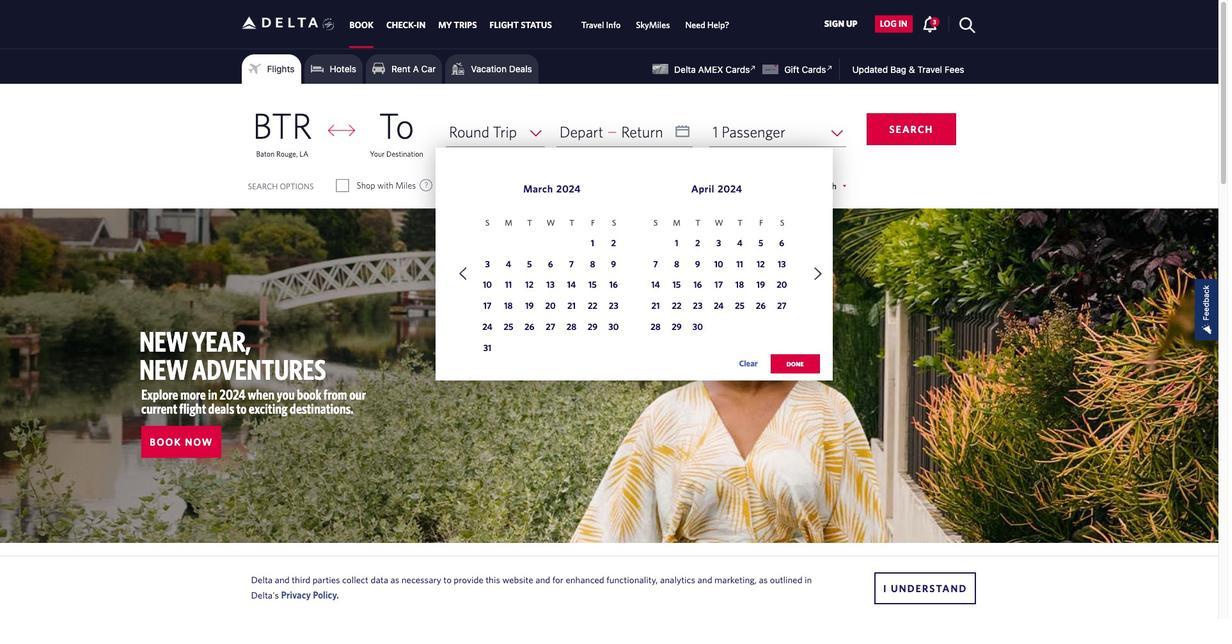 Task type: locate. For each thing, give the bounding box(es) containing it.
0 horizontal spatial 19
[[526, 301, 534, 311]]

travel info link
[[582, 14, 621, 37]]

la
[[300, 149, 309, 158]]

bag
[[891, 64, 907, 75]]

0 horizontal spatial 30
[[609, 322, 619, 332]]

1 horizontal spatial 19 link
[[753, 278, 770, 295]]

0 horizontal spatial 27 link
[[543, 320, 559, 337]]

adventures
[[192, 353, 326, 386]]

0 vertical spatial book
[[350, 20, 374, 30]]

2 w from the left
[[715, 218, 724, 228]]

1 vertical spatial 13
[[547, 280, 555, 290]]

2
[[612, 238, 617, 248], [696, 238, 701, 248]]

and left third at the left bottom of page
[[275, 574, 290, 585]]

and right analytics
[[698, 574, 713, 585]]

20 link
[[774, 278, 791, 295], [543, 299, 559, 316]]

2 2 link from the left
[[690, 236, 707, 253]]

2 16 from the left
[[694, 280, 703, 290]]

16
[[610, 280, 618, 290], [694, 280, 703, 290]]

0 horizontal spatial 28
[[567, 322, 577, 332]]

destination
[[387, 149, 424, 158]]

2 horizontal spatial and
[[698, 574, 713, 585]]

flights
[[267, 63, 295, 74]]

2 f from the left
[[760, 218, 764, 228]]

in
[[899, 19, 908, 29], [208, 387, 218, 403], [805, 574, 813, 585]]

2 t from the left
[[570, 218, 575, 228]]

log in
[[881, 19, 908, 29]]

1 s from the left
[[486, 218, 490, 228]]

0 horizontal spatial 27
[[546, 322, 556, 332]]

3 and from the left
[[698, 574, 713, 585]]

0 horizontal spatial 22 link
[[585, 299, 601, 316]]

27 for the bottommost 27 link
[[546, 322, 556, 332]]

2024
[[557, 183, 581, 195], [718, 183, 743, 195], [220, 387, 246, 403]]

1 29 from the left
[[588, 322, 598, 332]]

trip
[[493, 123, 517, 141]]

16 for 1st 16 link from left
[[610, 280, 618, 290]]

1 link
[[585, 236, 601, 253], [669, 236, 686, 253]]

27 link
[[774, 299, 791, 316], [543, 320, 559, 337]]

2 7 link from the left
[[648, 257, 664, 274]]

necessary
[[402, 574, 442, 585]]

t down march
[[528, 218, 533, 228]]

4 t from the left
[[738, 218, 743, 228]]

Round Trip field
[[446, 117, 545, 147]]

to right deals
[[237, 401, 247, 417]]

1 horizontal spatial 28
[[651, 322, 661, 332]]

1 15 from the left
[[589, 280, 597, 290]]

0 horizontal spatial 29
[[588, 322, 598, 332]]

info
[[606, 20, 621, 30]]

to left the provide
[[444, 574, 452, 585]]

shop with miles
[[357, 181, 416, 191]]

march 2024
[[524, 183, 581, 195]]

1
[[713, 123, 719, 141], [591, 238, 595, 248], [675, 238, 679, 248]]

2 16 link from the left
[[690, 278, 707, 295]]

2 22 from the left
[[672, 301, 682, 311]]

1 horizontal spatial f
[[760, 218, 764, 228]]

0 horizontal spatial 20
[[546, 301, 556, 311]]

to inside explore more in 2024 when you book from our current flight deals to exciting destinations.
[[237, 401, 247, 417]]

status
[[521, 20, 552, 30]]

search inside button
[[890, 124, 934, 135]]

2 this link opens another site in a new window that may not follow the same accessibility policies as delta air lines. image from the left
[[824, 62, 836, 74]]

explore
[[141, 387, 178, 403]]

1 horizontal spatial 9
[[696, 259, 701, 269]]

24
[[714, 301, 724, 311], [483, 322, 493, 332]]

1 23 link from the left
[[606, 299, 622, 316]]

0 vertical spatial 11 link
[[732, 257, 749, 274]]

delta for delta and third parties collect data as necessary to provide this website and for enhanced functionality, analytics and marketing, as outlined in delta's
[[251, 574, 273, 585]]

2 cards from the left
[[802, 64, 827, 75]]

6 for 6 link to the top
[[780, 238, 785, 248]]

0 horizontal spatial 10
[[483, 280, 492, 290]]

19 link
[[753, 278, 770, 295], [522, 299, 538, 316]]

m for march
[[505, 218, 513, 228]]

2 21 link from the left
[[648, 299, 664, 316]]

the delta customer experience
[[514, 580, 695, 591]]

1 t from the left
[[528, 218, 533, 228]]

1 as from the left
[[391, 574, 400, 585]]

0 horizontal spatial 1
[[591, 238, 595, 248]]

0 horizontal spatial 8 link
[[585, 257, 601, 274]]

2 vertical spatial in
[[805, 574, 813, 585]]

my
[[439, 20, 452, 30]]

search
[[890, 124, 934, 135], [248, 182, 278, 191]]

1 Passenger field
[[710, 117, 847, 147]]

1 vertical spatial search
[[248, 182, 278, 191]]

2 30 from the left
[[693, 322, 703, 332]]

0 horizontal spatial to
[[237, 401, 247, 417]]

17
[[715, 280, 723, 290], [484, 301, 492, 311]]

1 horizontal spatial as
[[759, 574, 768, 585]]

2 horizontal spatial 2024
[[718, 183, 743, 195]]

vacation deals link
[[452, 60, 532, 79]]

parties
[[313, 574, 340, 585]]

privacy policy.
[[281, 590, 339, 601]]

1 horizontal spatial 6 link
[[774, 236, 791, 253]]

5 for the top 5 link
[[759, 238, 764, 248]]

23 for second 23 link from the left
[[693, 301, 703, 311]]

1 22 link from the left
[[585, 299, 601, 316]]

this link opens another site in a new window that may not follow the same accessibility policies as delta air lines. image left gift
[[748, 62, 760, 74]]

this link opens another site in a new window that may not follow the same accessibility policies as delta air lines. image inside delta amex cards link
[[748, 62, 760, 74]]

2 8 from the left
[[675, 259, 680, 269]]

rent a car
[[392, 63, 436, 74]]

in right more
[[208, 387, 218, 403]]

april 2024
[[692, 183, 743, 195]]

1 horizontal spatial 15 link
[[669, 278, 686, 295]]

2 m from the left
[[674, 218, 681, 228]]

to inside delta and third parties collect data as necessary to provide this website and for enhanced functionality, analytics and marketing, as outlined in delta's
[[444, 574, 452, 585]]

delta left amex
[[675, 64, 696, 75]]

1 28 link from the left
[[564, 320, 580, 337]]

1 horizontal spatial 3 link
[[711, 236, 728, 253]]

book
[[350, 20, 374, 30], [150, 437, 182, 448]]

0 horizontal spatial m
[[505, 218, 513, 228]]

1 horizontal spatial 19
[[757, 280, 766, 290]]

flight
[[179, 401, 206, 417]]

t down april 2024
[[738, 218, 743, 228]]

to
[[237, 401, 247, 417], [444, 574, 452, 585]]

0 horizontal spatial this link opens another site in a new window that may not follow the same accessibility policies as delta air lines. image
[[748, 62, 760, 74]]

5
[[759, 238, 764, 248], [527, 259, 532, 269]]

22
[[588, 301, 598, 311], [672, 301, 682, 311]]

1 29 link from the left
[[585, 320, 601, 337]]

0 vertical spatial 24
[[714, 301, 724, 311]]

0 horizontal spatial 4
[[506, 259, 512, 269]]

travel left info
[[582, 20, 605, 30]]

travel right the & on the top right of page
[[918, 64, 943, 75]]

1 16 from the left
[[610, 280, 618, 290]]

the
[[514, 580, 535, 591]]

as left outlined
[[759, 574, 768, 585]]

f for march 2024
[[591, 218, 595, 228]]

2 29 from the left
[[672, 322, 682, 332]]

search for search options
[[248, 182, 278, 191]]

0 horizontal spatial delta
[[251, 574, 273, 585]]

2 2 from the left
[[696, 238, 701, 248]]

in right outlined
[[805, 574, 813, 585]]

4 link
[[732, 236, 749, 253], [501, 257, 517, 274]]

1 vertical spatial to
[[444, 574, 452, 585]]

1 horizontal spatial 14 link
[[648, 278, 664, 295]]

0 horizontal spatial 21 link
[[564, 299, 580, 316]]

8 for second the 8 link from right
[[590, 259, 596, 269]]

1 horizontal spatial 22
[[672, 301, 682, 311]]

1 horizontal spatial search
[[890, 124, 934, 135]]

book right skyteam image
[[350, 20, 374, 30]]

and left for at left bottom
[[536, 574, 551, 585]]

1 vertical spatial 6 link
[[543, 257, 559, 274]]

&
[[909, 64, 916, 75]]

t down my dates are flexible option
[[570, 218, 575, 228]]

1 horizontal spatial 15
[[673, 280, 681, 290]]

1 f from the left
[[591, 218, 595, 228]]

3
[[934, 18, 937, 25], [717, 238, 722, 248], [485, 259, 490, 269]]

0 vertical spatial 20 link
[[774, 278, 791, 295]]

2 23 link from the left
[[690, 299, 707, 316]]

enhanced
[[566, 574, 605, 585]]

f for april 2024
[[760, 218, 764, 228]]

0 vertical spatial 19 link
[[753, 278, 770, 295]]

collect
[[342, 574, 369, 585]]

check-
[[387, 20, 417, 30]]

1 horizontal spatial 11
[[737, 259, 744, 269]]

2 14 link from the left
[[648, 278, 664, 295]]

1 horizontal spatial and
[[536, 574, 551, 585]]

1 horizontal spatial 16 link
[[690, 278, 707, 295]]

1 vertical spatial 19 link
[[522, 299, 538, 316]]

1 horizontal spatial w
[[715, 218, 724, 228]]

cards right gift
[[802, 64, 827, 75]]

1 horizontal spatial 9 link
[[690, 257, 707, 274]]

0 horizontal spatial 24
[[483, 322, 493, 332]]

1 8 from the left
[[590, 259, 596, 269]]

for
[[553, 574, 564, 585]]

0 horizontal spatial 28 link
[[564, 320, 580, 337]]

1 30 from the left
[[609, 322, 619, 332]]

1 1 link from the left
[[585, 236, 601, 253]]

0 horizontal spatial 16 link
[[606, 278, 622, 295]]

2 14 from the left
[[652, 280, 661, 290]]

None text field
[[557, 117, 693, 147]]

2 link for march 2024
[[606, 236, 622, 253]]

1 horizontal spatial 18 link
[[732, 278, 749, 295]]

0 horizontal spatial 12
[[526, 280, 534, 290]]

this link opens another site in a new window that may not follow the same accessibility policies as delta air lines. image for delta amex cards
[[748, 62, 760, 74]]

0 horizontal spatial 9
[[612, 259, 617, 269]]

1 horizontal spatial 16
[[694, 280, 703, 290]]

1 horizontal spatial 10
[[715, 259, 724, 269]]

2024 right march
[[557, 183, 581, 195]]

0 vertical spatial 27
[[778, 301, 787, 311]]

0 horizontal spatial 18
[[505, 301, 513, 311]]

need help?
[[686, 20, 730, 30]]

0 horizontal spatial 6 link
[[543, 257, 559, 274]]

1 8 link from the left
[[585, 257, 601, 274]]

2 1 link from the left
[[669, 236, 686, 253]]

f
[[591, 218, 595, 228], [760, 218, 764, 228]]

25
[[735, 301, 745, 311], [504, 322, 514, 332]]

clear button
[[740, 355, 758, 374]]

w
[[547, 218, 555, 228], [715, 218, 724, 228]]

new
[[140, 325, 188, 358], [140, 353, 188, 386]]

2024 for march 2024
[[557, 183, 581, 195]]

1 vertical spatial 24
[[483, 322, 493, 332]]

1 horizontal spatial 25
[[735, 301, 745, 311]]

in right log on the top right of the page
[[899, 19, 908, 29]]

1 horizontal spatial 26
[[756, 301, 766, 311]]

13 link
[[774, 257, 791, 274], [543, 278, 559, 295]]

2 new from the top
[[140, 353, 188, 386]]

0 vertical spatial delta
[[675, 64, 696, 75]]

cards inside 'link'
[[802, 64, 827, 75]]

my trips link
[[439, 14, 477, 37]]

this link opens another site in a new window that may not follow the same accessibility policies as delta air lines. image right gift
[[824, 62, 836, 74]]

1 horizontal spatial 17 link
[[711, 278, 728, 295]]

0 vertical spatial 12 link
[[753, 257, 770, 274]]

delta up 'delta's'
[[251, 574, 273, 585]]

2 15 from the left
[[673, 280, 681, 290]]

in inside explore more in 2024 when you book from our current flight deals to exciting destinations.
[[208, 387, 218, 403]]

experience
[[633, 580, 695, 591]]

tab list containing book
[[343, 0, 738, 48]]

1 2 from the left
[[612, 238, 617, 248]]

13
[[778, 259, 787, 269], [547, 280, 555, 290]]

0 vertical spatial search
[[890, 124, 934, 135]]

1 vertical spatial 11 link
[[501, 278, 517, 295]]

s
[[486, 218, 490, 228], [612, 218, 617, 228], [654, 218, 658, 228], [781, 218, 785, 228]]

this link opens another site in a new window that may not follow the same accessibility policies as delta air lines. image
[[748, 62, 760, 74], [824, 62, 836, 74]]

10
[[715, 259, 724, 269], [483, 280, 492, 290]]

t down the april
[[696, 218, 701, 228]]

2 s from the left
[[612, 218, 617, 228]]

8 link
[[585, 257, 601, 274], [669, 257, 686, 274]]

1 vertical spatial delta
[[251, 574, 273, 585]]

11
[[737, 259, 744, 269], [505, 280, 512, 290]]

9
[[612, 259, 617, 269], [696, 259, 701, 269]]

tab list
[[343, 0, 738, 48]]

w down march 2024
[[547, 218, 555, 228]]

miles
[[396, 181, 416, 191]]

1 7 from the left
[[570, 259, 574, 269]]

gift
[[785, 64, 800, 75]]

this link opens another site in a new window that may not follow the same accessibility policies as delta air lines. image for gift cards
[[824, 62, 836, 74]]

1 cards from the left
[[726, 64, 750, 75]]

1 23 from the left
[[609, 301, 619, 311]]

t
[[528, 218, 533, 228], [570, 218, 575, 228], [696, 218, 701, 228], [738, 218, 743, 228]]

0 horizontal spatial 9 link
[[606, 257, 622, 274]]

w down april 2024
[[715, 218, 724, 228]]

1 horizontal spatial m
[[674, 218, 681, 228]]

1 horizontal spatial 1 link
[[669, 236, 686, 253]]

delta for delta amex cards
[[675, 64, 696, 75]]

1 horizontal spatial 12 link
[[753, 257, 770, 274]]

29 link
[[585, 320, 601, 337], [669, 320, 686, 337]]

search down the & on the top right of page
[[890, 124, 934, 135]]

hotels
[[330, 63, 357, 74]]

1 horizontal spatial 23 link
[[690, 299, 707, 316]]

1 link for march 2024
[[585, 236, 601, 253]]

26
[[756, 301, 766, 311], [525, 322, 535, 332]]

8
[[590, 259, 596, 269], [675, 259, 680, 269]]

travel inside "travel info" link
[[582, 20, 605, 30]]

w for march
[[547, 218, 555, 228]]

1 horizontal spatial 13
[[778, 259, 787, 269]]

14 link
[[564, 278, 580, 295], [648, 278, 664, 295]]

cards right amex
[[726, 64, 750, 75]]

2 for april 2024
[[696, 238, 701, 248]]

0 horizontal spatial 7 link
[[564, 257, 580, 274]]

22 link
[[585, 299, 601, 316], [669, 299, 686, 316]]

in inside delta and third parties collect data as necessary to provide this website and for enhanced functionality, analytics and marketing, as outlined in delta's
[[805, 574, 813, 585]]

book left now
[[150, 437, 182, 448]]

functionality,
[[607, 574, 658, 585]]

1 horizontal spatial 10 link
[[711, 257, 728, 274]]

7
[[570, 259, 574, 269], [654, 259, 659, 269]]

1 2 link from the left
[[606, 236, 622, 253]]

1 horizontal spatial 14
[[652, 280, 661, 290]]

1 horizontal spatial 26 link
[[753, 299, 770, 316]]

delta inside delta and third parties collect data as necessary to provide this website and for enhanced functionality, analytics and marketing, as outlined in delta's
[[251, 574, 273, 585]]

27 for 27 link to the top
[[778, 301, 787, 311]]

1 21 link from the left
[[564, 299, 580, 316]]

1 horizontal spatial 8
[[675, 259, 680, 269]]

2024 left when
[[220, 387, 246, 403]]

1 vertical spatial 25
[[504, 322, 514, 332]]

1 m from the left
[[505, 218, 513, 228]]

understand
[[891, 583, 968, 594]]

5 for left 5 link
[[527, 259, 532, 269]]

1 vertical spatial 25 link
[[501, 320, 517, 337]]

0 horizontal spatial 13
[[547, 280, 555, 290]]

1 vertical spatial in
[[208, 387, 218, 403]]

this link opens another site in a new window that may not follow the same accessibility policies as delta air lines. image inside the gift cards 'link'
[[824, 62, 836, 74]]

0 vertical spatial 17 link
[[711, 278, 728, 295]]

1 w from the left
[[547, 218, 555, 228]]

1 15 link from the left
[[585, 278, 601, 295]]

1 28 from the left
[[567, 322, 577, 332]]

as right data
[[391, 574, 400, 585]]

0 vertical spatial 20
[[777, 280, 788, 290]]

2 23 from the left
[[693, 301, 703, 311]]

0 vertical spatial 5
[[759, 238, 764, 248]]

Shop with Miles checkbox
[[337, 179, 349, 192]]

1 21 from the left
[[568, 301, 576, 311]]

m for april
[[674, 218, 681, 228]]

search down the baton
[[248, 182, 278, 191]]

2 and from the left
[[536, 574, 551, 585]]

1 22 from the left
[[588, 301, 598, 311]]

1 9 link from the left
[[606, 257, 622, 274]]

0 horizontal spatial 7
[[570, 259, 574, 269]]

0 horizontal spatial in
[[208, 387, 218, 403]]

2 horizontal spatial 3 link
[[923, 15, 940, 32]]

1 vertical spatial 26
[[525, 322, 535, 332]]

0 horizontal spatial f
[[591, 218, 595, 228]]

0 horizontal spatial 15 link
[[585, 278, 601, 295]]

2024 right the april
[[718, 183, 743, 195]]

My dates are flexible checkbox
[[566, 179, 577, 192]]

sign up
[[825, 19, 858, 29]]

and
[[275, 574, 290, 585], [536, 574, 551, 585], [698, 574, 713, 585]]

hotels link
[[311, 60, 357, 79]]

1 this link opens another site in a new window that may not follow the same accessibility policies as delta air lines. image from the left
[[748, 62, 760, 74]]

24 for left 24 link
[[483, 322, 493, 332]]



Task type: vqa. For each thing, say whether or not it's contained in the screenshot.


Task type: describe. For each thing, give the bounding box(es) containing it.
1 vertical spatial 27 link
[[543, 320, 559, 337]]

w for april
[[715, 218, 724, 228]]

our
[[350, 387, 366, 403]]

book link
[[350, 14, 374, 37]]

2 28 from the left
[[651, 322, 661, 332]]

btr baton rouge, la
[[253, 104, 312, 158]]

2024 inside explore more in 2024 when you book from our current flight deals to exciting destinations.
[[220, 387, 246, 403]]

skymiles link
[[636, 14, 670, 37]]

flights link
[[248, 60, 295, 79]]

2 as from the left
[[759, 574, 768, 585]]

2 15 link from the left
[[669, 278, 686, 295]]

flight
[[490, 20, 519, 30]]

delta and third parties collect data as necessary to provide this website and for enhanced functionality, analytics and marketing, as outlined in delta's
[[251, 574, 813, 601]]

1 link for april 2024
[[669, 236, 686, 253]]

my trips
[[439, 20, 477, 30]]

0 vertical spatial 19
[[757, 280, 766, 290]]

search button
[[867, 113, 957, 145]]

0 vertical spatial 6 link
[[774, 236, 791, 253]]

1 14 link from the left
[[564, 278, 580, 295]]

more
[[181, 387, 206, 403]]

refundable
[[471, 181, 512, 191]]

10 for the top 10 link
[[715, 259, 724, 269]]

third
[[292, 574, 311, 585]]

0 horizontal spatial 12 link
[[522, 278, 538, 295]]

you
[[277, 387, 295, 403]]

when
[[248, 387, 275, 403]]

delta
[[538, 580, 570, 591]]

1 vertical spatial travel
[[918, 64, 943, 75]]

0 vertical spatial 18 link
[[732, 278, 749, 295]]

1 9 from the left
[[612, 259, 617, 269]]

fares
[[514, 181, 533, 191]]

data
[[371, 574, 389, 585]]

0 vertical spatial 11
[[737, 259, 744, 269]]

1 horizontal spatial 20
[[777, 280, 788, 290]]

none text field inside "book" tab panel
[[557, 117, 693, 147]]

1 horizontal spatial 24 link
[[711, 299, 728, 316]]

22 for 1st 22 link from right
[[672, 301, 682, 311]]

check-in link
[[387, 14, 426, 37]]

rouge,
[[277, 149, 298, 158]]

book
[[297, 387, 322, 403]]

0 vertical spatial 25 link
[[732, 299, 749, 316]]

0 vertical spatial 3 link
[[923, 15, 940, 32]]

0 horizontal spatial 25 link
[[501, 320, 517, 337]]

1 for april 2024
[[675, 238, 679, 248]]

search for search
[[890, 124, 934, 135]]

2 8 link from the left
[[669, 257, 686, 274]]

delta amex cards link
[[653, 62, 760, 75]]

destinations.
[[290, 401, 354, 417]]

sign up link
[[820, 15, 863, 33]]

26 for the rightmost '26' "link"
[[756, 301, 766, 311]]

0 horizontal spatial 4 link
[[501, 257, 517, 274]]

delta amex cards
[[675, 64, 750, 75]]

fees
[[945, 64, 965, 75]]

1 new from the top
[[140, 325, 188, 358]]

delta's
[[251, 590, 279, 601]]

0 horizontal spatial 11 link
[[501, 278, 517, 295]]

calendar expanded, use arrow keys to select date application
[[436, 148, 833, 387]]

1 vertical spatial 20 link
[[543, 299, 559, 316]]

1 inside field
[[713, 123, 719, 141]]

26 for bottom '26' "link"
[[525, 322, 535, 332]]

1 horizontal spatial 20 link
[[774, 278, 791, 295]]

exciting
[[249, 401, 288, 417]]

10 for the bottom 10 link
[[483, 280, 492, 290]]

15 for first "15" link from left
[[589, 280, 597, 290]]

updated bag & travel fees link
[[840, 64, 965, 75]]

0 horizontal spatial 3
[[485, 259, 490, 269]]

depart
[[560, 123, 604, 141]]

done button
[[771, 354, 820, 374]]

return
[[622, 123, 664, 141]]

0 horizontal spatial 13 link
[[543, 278, 559, 295]]

travel info
[[582, 20, 621, 30]]

book for book
[[350, 20, 374, 30]]

round trip
[[449, 123, 517, 141]]

outlined
[[771, 574, 803, 585]]

updated bag & travel fees
[[853, 64, 965, 75]]

trips
[[454, 20, 477, 30]]

1 16 link from the left
[[606, 278, 622, 295]]

a
[[413, 63, 419, 74]]

privacy policy. link
[[281, 590, 339, 601]]

0 vertical spatial 27 link
[[774, 299, 791, 316]]

31
[[484, 343, 492, 353]]

2 30 link from the left
[[690, 320, 707, 337]]

new year, new adventures
[[140, 325, 326, 386]]

1 30 link from the left
[[606, 320, 622, 337]]

0 vertical spatial 4
[[738, 238, 743, 248]]

0 horizontal spatial 18 link
[[501, 299, 517, 316]]

3 t from the left
[[696, 218, 701, 228]]

log in button
[[875, 15, 913, 33]]

1 7 link from the left
[[564, 257, 580, 274]]

4 s from the left
[[781, 218, 785, 228]]

in
[[417, 20, 426, 30]]

delta air lines image
[[242, 3, 318, 43]]

2 29 link from the left
[[669, 320, 686, 337]]

6 for the bottom 6 link
[[548, 259, 553, 269]]

1 and from the left
[[275, 574, 290, 585]]

updated
[[853, 64, 889, 75]]

8 for 2nd the 8 link from left
[[675, 259, 680, 269]]

book now
[[150, 437, 213, 448]]

0 vertical spatial 13 link
[[774, 257, 791, 274]]

0 vertical spatial 17
[[715, 280, 723, 290]]

explore more in 2024 when you book from our current flight deals to exciting destinations. link
[[141, 387, 366, 417]]

0 horizontal spatial 17
[[484, 301, 492, 311]]

2 for march 2024
[[612, 238, 617, 248]]

book now link
[[141, 426, 222, 458]]

passenger
[[722, 123, 786, 141]]

book for book now
[[150, 437, 182, 448]]

1 vertical spatial 18
[[505, 301, 513, 311]]

1 vertical spatial 20
[[546, 301, 556, 311]]

0 vertical spatial 10 link
[[711, 257, 728, 274]]

deals
[[208, 401, 234, 417]]

refundable fares
[[471, 181, 533, 191]]

search
[[812, 181, 837, 191]]

15 for 2nd "15" link from left
[[673, 280, 681, 290]]

car
[[422, 63, 436, 74]]

vacation
[[471, 63, 507, 74]]

2 link for april 2024
[[690, 236, 707, 253]]

customer
[[573, 580, 630, 591]]

2024 for april 2024
[[718, 183, 743, 195]]

1 vertical spatial 26 link
[[522, 320, 538, 337]]

need help? link
[[686, 14, 730, 37]]

1 vertical spatial 3 link
[[711, 236, 728, 253]]

skyteam image
[[323, 4, 335, 44]]

vacation deals
[[471, 63, 532, 74]]

0 vertical spatial 18
[[736, 280, 745, 290]]

amex
[[699, 64, 724, 75]]

from
[[324, 387, 347, 403]]

gift cards
[[785, 64, 827, 75]]

website
[[503, 574, 534, 585]]

1 14 from the left
[[568, 280, 576, 290]]

0 horizontal spatial 5 link
[[522, 257, 538, 274]]

policy.
[[313, 590, 339, 601]]

1 vertical spatial 17 link
[[479, 299, 496, 316]]

help?
[[708, 20, 730, 30]]

2 9 from the left
[[696, 259, 701, 269]]

0 vertical spatial 5 link
[[753, 236, 770, 253]]

2 7 from the left
[[654, 259, 659, 269]]

2 9 link from the left
[[690, 257, 707, 274]]

16 for 2nd 16 link from the left
[[694, 280, 703, 290]]

shop
[[357, 181, 376, 191]]

log
[[881, 19, 897, 29]]

in inside button
[[899, 19, 908, 29]]

check-in
[[387, 20, 426, 30]]

this
[[486, 574, 501, 585]]

your
[[370, 149, 385, 158]]

23 for first 23 link
[[609, 301, 619, 311]]

0 horizontal spatial 24 link
[[479, 320, 496, 337]]

search options
[[248, 182, 314, 191]]

rent a car link
[[373, 60, 436, 79]]

analytics
[[661, 574, 696, 585]]

1 horizontal spatial 12
[[757, 259, 766, 269]]

1 vertical spatial 3
[[717, 238, 722, 248]]

to your destination
[[370, 104, 424, 158]]

1 vertical spatial 4
[[506, 259, 512, 269]]

gift cards link
[[763, 62, 836, 75]]

30 for first 30 link from the left
[[609, 322, 619, 332]]

clear
[[740, 359, 758, 369]]

0 vertical spatial 4 link
[[732, 236, 749, 253]]

2 21 from the left
[[652, 301, 660, 311]]

book tab panel
[[0, 84, 1219, 387]]

advanced search link
[[772, 181, 847, 191]]

2 horizontal spatial 3
[[934, 18, 937, 25]]

deals
[[509, 63, 532, 74]]

1 for march 2024
[[591, 238, 595, 248]]

24 for right 24 link
[[714, 301, 724, 311]]

1 vertical spatial 10 link
[[479, 278, 496, 295]]

0 horizontal spatial 3 link
[[479, 257, 496, 274]]

22 for 2nd 22 link from the right
[[588, 301, 598, 311]]

options
[[280, 182, 314, 191]]

1 passenger
[[713, 123, 786, 141]]

march
[[524, 183, 553, 195]]

flight status
[[490, 20, 552, 30]]

btr
[[253, 104, 312, 146]]

april
[[692, 183, 715, 195]]

30 for second 30 link from the left
[[693, 322, 703, 332]]

2 28 link from the left
[[648, 320, 664, 337]]

baton
[[256, 149, 275, 158]]

skymiles
[[636, 20, 670, 30]]

0 horizontal spatial 25
[[504, 322, 514, 332]]

2 22 link from the left
[[669, 299, 686, 316]]

1 vertical spatial 11
[[505, 280, 512, 290]]

3 s from the left
[[654, 218, 658, 228]]



